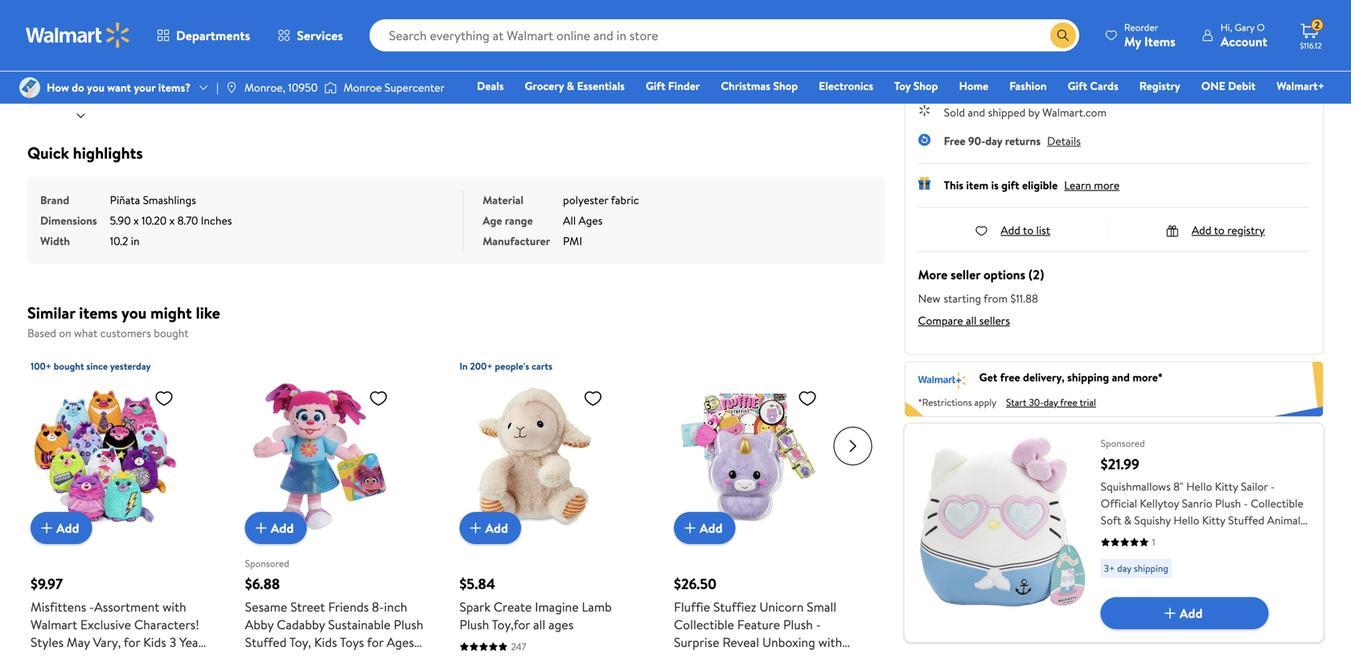 Task type: describe. For each thing, give the bounding box(es) containing it.
deals
[[477, 78, 504, 94]]

check
[[1085, 8, 1112, 22]]

squishmallows 8" hello kitty sailor - official kellytoy sanrio plush - collectible soft & squishy hello kitty stuffed animal toy - add to your squad - gift for kids, girls & boys - 8 inch image
[[917, 437, 1088, 607]]

your
[[134, 80, 156, 95]]

add to cart image for $5.84
[[466, 519, 485, 538]]

similar items you might like based on what customers bought
[[27, 302, 220, 341]]

add left list
[[1001, 222, 1021, 238]]

collectible inside sponsored $21.99 squishmallows 8" hello kitty sailor - official kellytoy sanrio plush - collectible soft & squishy hello kitty stuffed animal toy - add to your squad - gift for kids, girls & boys - 8 inch
[[1251, 496, 1304, 512]]

add up $26.50
[[700, 519, 723, 537]]

0 vertical spatial monroe,
[[978, 55, 1019, 71]]

$9.97
[[31, 574, 63, 594]]

product group containing $9.97
[[31, 350, 210, 660]]

you for might
[[121, 302, 147, 324]]

1 vertical spatial hello
[[1174, 513, 1200, 528]]

piñata
[[110, 192, 140, 208]]

might
[[150, 302, 192, 324]]

gift for gift cards
[[1068, 78, 1087, 94]]

ages inside sponsored $6.88 sesame street friends 8-inch abby cadabby sustainable plush stuffed toy, kids toys for ages 18 month
[[387, 634, 414, 651]]

and inside the $9.97 misfittens -assortment with walmart exclusive characters! styles may vary, for kids 3 years and up
[[31, 651, 51, 660]]

for inside sponsored $6.88 sesame street friends 8-inch abby cadabby sustainable plush stuffed toy, kids toys for ages 18 month
[[367, 634, 384, 651]]

toys
[[340, 634, 364, 651]]

100+ bought since yesterday
[[31, 360, 151, 373]]

- right squad at the right bottom of page
[[1219, 530, 1223, 545]]

to for monroe,
[[961, 55, 972, 71]]

toy shop link
[[887, 77, 945, 95]]

returns
[[1005, 133, 1041, 149]]

trial
[[1080, 396, 1096, 409]]

delivery to monroe, 10950
[[918, 55, 1052, 71]]

similar
[[27, 302, 75, 324]]

toy inside sponsored $21.99 squishmallows 8" hello kitty sailor - official kellytoy sanrio plush - collectible soft & squishy hello kitty stuffed animal toy - add to your squad - gift for kids, girls & boys - 8 inch
[[1101, 530, 1117, 545]]

1 x from the left
[[134, 213, 139, 228]]

customers
[[100, 325, 151, 341]]

in
[[460, 360, 468, 373]]

hi,
[[1221, 21, 1232, 34]]

add to cart image for $26.50
[[680, 519, 700, 538]]

- up girls
[[1120, 530, 1124, 545]]

$5.84 spark create imagine lamb plush toy,for all ages
[[460, 574, 612, 634]]

add button for misfittens -assortment with walmart exclusive characters! styles may vary, for kids 3 years and up image at the left
[[31, 512, 92, 545]]

month
[[260, 651, 296, 660]]

*restrictions
[[918, 396, 972, 409]]

one debit link
[[1194, 77, 1263, 95]]

stuffed inside sponsored $6.88 sesame street friends 8-inch abby cadabby sustainable plush stuffed toy, kids toys for ages 18 month
[[245, 634, 287, 651]]

details button
[[1047, 133, 1081, 149]]

shipping inside banner
[[1067, 370, 1109, 385]]

1 vertical spatial &
[[1124, 513, 1132, 528]]

lamb
[[582, 598, 612, 616]]

$26.50 fluffie stuffiez unicorn small collectible feature plush - surprise reveal unboxing with huggable asmr fidget 
[[674, 574, 842, 660]]

5.90 x 10.20 x 8.70 inches width
[[40, 213, 232, 249]]

add down inch on the right
[[1180, 605, 1203, 622]]

gary
[[1235, 21, 1255, 34]]

sponsored $6.88 sesame street friends 8-inch abby cadabby sustainable plush stuffed toy, kids toys for ages 18 month
[[245, 557, 423, 660]]

more seller options (2) new starting from $11.88 compare all sellers
[[918, 266, 1044, 328]]

walmart.com
[[1042, 104, 1107, 120]]

toy,
[[289, 634, 311, 651]]

gift for gift finder
[[646, 78, 665, 94]]

- inside the $9.97 misfittens -assortment with walmart exclusive characters! styles may vary, for kids 3 years and up
[[89, 598, 94, 616]]

kellytoy
[[1140, 496, 1179, 512]]

gifting made easy image
[[918, 177, 931, 190]]

add button for spark create imagine lamb plush toy,for all ages image
[[460, 512, 521, 545]]

you for want
[[87, 80, 104, 95]]

 image for how do you want your items?
[[19, 77, 40, 98]]

Search search field
[[370, 19, 1079, 51]]

collectible inside $26.50 fluffie stuffiez unicorn small collectible feature plush - surprise reveal unboxing with huggable asmr fidget
[[674, 616, 734, 634]]

$6.88
[[245, 574, 280, 594]]

assortment
[[94, 598, 159, 616]]

more
[[1094, 177, 1120, 193]]

carts
[[532, 360, 552, 373]]

polyester fabric age range
[[483, 192, 639, 228]]

items?
[[158, 80, 191, 95]]

seller
[[951, 266, 981, 283]]

delivery
[[918, 55, 959, 71]]

misfittens -assortment with walmart exclusive characters! styles may vary, for kids 3 years and up image
[[31, 382, 180, 532]]

ages inside all ages manufacturer
[[579, 213, 603, 228]]

next slide for similar items you might like list image
[[834, 427, 872, 466]]

what
[[74, 325, 98, 341]]

grocery & essentials link
[[518, 77, 632, 95]]

smashlings
[[143, 192, 196, 208]]

highlights
[[73, 142, 143, 164]]

monroe supercenter
[[344, 80, 445, 95]]

0 horizontal spatial free
[[1000, 370, 1020, 385]]

8
[[1169, 547, 1175, 562]]

misfittens
[[31, 598, 86, 616]]

all inside $5.84 spark create imagine lamb plush toy,for all ages
[[533, 616, 545, 634]]

$21.99
[[1101, 454, 1140, 475]]

walmart image
[[26, 23, 130, 48]]

day for 30-
[[1044, 396, 1058, 409]]

add up $6.88
[[271, 519, 294, 537]]

all ages manufacturer
[[483, 213, 603, 249]]

2 horizontal spatial add to cart image
[[1161, 604, 1180, 623]]

may
[[67, 634, 90, 651]]

0 vertical spatial kitty
[[1215, 479, 1238, 495]]

electronics
[[819, 78, 873, 94]]

like
[[196, 302, 220, 324]]

sponsored for $6.88
[[245, 557, 289, 571]]

this
[[944, 177, 964, 193]]

item
[[966, 177, 989, 193]]

- left 8
[[1162, 547, 1166, 562]]

with inside $26.50 fluffie stuffiez unicorn small collectible feature plush - surprise reveal unboxing with huggable asmr fidget
[[818, 634, 842, 651]]

8.70
[[177, 213, 198, 228]]

10.20
[[142, 213, 167, 228]]

1 vertical spatial monroe,
[[244, 80, 285, 95]]

pinata smashlings plushies (1) in window box, 6 styles to collect, age 3+ - image 5 of 6 image
[[35, 1, 129, 95]]

essentials
[[577, 78, 625, 94]]

with inside the $9.97 misfittens -assortment with walmart exclusive characters! styles may vary, for kids 3 years and up
[[163, 598, 186, 616]]

$26.50
[[674, 574, 717, 594]]

add up the $5.84 on the bottom of page
[[485, 519, 508, 537]]

from
[[984, 291, 1008, 306]]

sponsored for $21.99
[[1101, 437, 1145, 450]]

o
[[1257, 21, 1265, 34]]

0 horizontal spatial bought
[[54, 360, 84, 373]]

characters!
[[134, 616, 199, 634]]

feature
[[737, 616, 780, 634]]

*restrictions apply
[[918, 396, 997, 409]]

- inside $26.50 fluffie stuffiez unicorn small collectible feature plush - surprise reveal unboxing with huggable asmr fidget
[[816, 616, 821, 634]]

based
[[27, 325, 56, 341]]

8"
[[1174, 479, 1184, 495]]

and inside banner
[[1112, 370, 1130, 385]]

registry
[[1139, 78, 1180, 94]]

plush inside sponsored $21.99 squishmallows 8" hello kitty sailor - official kellytoy sanrio plush - collectible soft & squishy hello kitty stuffed animal toy - add to your squad - gift for kids, girls & boys - 8 inch
[[1215, 496, 1241, 512]]

fluffie stuffiez unicorn small collectible feature plush - surprise reveal unboxing with huggable asmr fidget diy fluff pulling, ultra soft fluff ages 4 image
[[674, 382, 824, 532]]

gift cards
[[1068, 78, 1119, 94]]

width
[[40, 233, 70, 249]]

toy shop
[[894, 78, 938, 94]]

monroe
[[344, 80, 382, 95]]

do
[[72, 80, 84, 95]]

stuffed inside sponsored $21.99 squishmallows 8" hello kitty sailor - official kellytoy sanrio plush - collectible soft & squishy hello kitty stuffed animal toy - add to your squad - gift for kids, girls & boys - 8 inch
[[1228, 513, 1265, 528]]

list
[[1036, 222, 1051, 238]]

this item is gift eligible learn more
[[944, 177, 1120, 193]]

asmr
[[730, 651, 765, 660]]

official
[[1101, 496, 1137, 512]]

registry
[[1227, 222, 1265, 238]]

kids inside the $9.97 misfittens -assortment with walmart exclusive characters! styles may vary, for kids 3 years and up
[[143, 634, 166, 651]]

squad
[[1187, 530, 1216, 545]]

by
[[1028, 104, 1040, 120]]

imagine
[[535, 598, 579, 616]]



Task type: locate. For each thing, give the bounding box(es) containing it.
0 vertical spatial stuffed
[[1228, 513, 1265, 528]]

product group containing $26.50
[[674, 350, 853, 660]]

& right grocery
[[567, 78, 574, 94]]

0 horizontal spatial ages
[[387, 634, 414, 651]]

day for 90-
[[985, 133, 1002, 149]]

3+ day shipping
[[1104, 562, 1169, 576]]

next image image
[[74, 109, 87, 122]]

1 horizontal spatial kids
[[314, 634, 337, 651]]

1 horizontal spatial free
[[1060, 396, 1078, 409]]

with up 3
[[163, 598, 186, 616]]

compare
[[918, 313, 963, 328]]

0 horizontal spatial and
[[31, 651, 51, 660]]

0 vertical spatial ages
[[579, 213, 603, 228]]

shop for toy shop
[[913, 78, 938, 94]]

1 horizontal spatial you
[[121, 302, 147, 324]]

polyester
[[563, 192, 608, 208]]

arrives dec 21 button
[[918, 0, 1045, 47]]

2 horizontal spatial and
[[1112, 370, 1130, 385]]

0 horizontal spatial monroe,
[[244, 80, 285, 95]]

1 horizontal spatial add to cart image
[[466, 519, 485, 538]]

30-
[[1029, 396, 1044, 409]]

sustainable
[[328, 616, 391, 634]]

sailor
[[1241, 479, 1268, 495]]

2 product group from the left
[[245, 350, 424, 660]]

x left 8.70
[[169, 213, 175, 228]]

0 vertical spatial toy
[[894, 78, 911, 94]]

to up 'home' link at the right top of page
[[961, 55, 972, 71]]

1 horizontal spatial monroe,
[[978, 55, 1019, 71]]

1 vertical spatial kitty
[[1202, 513, 1226, 528]]

product group
[[31, 350, 210, 660], [245, 350, 424, 660], [460, 350, 639, 660], [674, 350, 853, 660]]

finder
[[668, 78, 700, 94]]

1 horizontal spatial toy
[[1101, 530, 1117, 545]]

with
[[163, 598, 186, 616], [818, 634, 842, 651]]

plush left toy,for
[[460, 616, 489, 634]]

add to list
[[1001, 222, 1051, 238]]

start
[[1006, 396, 1027, 409]]

90-
[[968, 133, 985, 149]]

for inside the $9.97 misfittens -assortment with walmart exclusive characters! styles may vary, for kids 3 years and up
[[124, 634, 140, 651]]

surprise
[[674, 634, 719, 651]]

- right "unboxing"
[[816, 616, 821, 634]]

0 horizontal spatial kids
[[143, 634, 166, 651]]

all
[[563, 213, 576, 228]]

and left up
[[31, 651, 51, 660]]

1 horizontal spatial and
[[968, 104, 985, 120]]

1 vertical spatial all
[[533, 616, 545, 634]]

1 vertical spatial toy
[[1101, 530, 1117, 545]]

$5.84
[[460, 574, 495, 594]]

4 product group from the left
[[674, 350, 853, 660]]

1 horizontal spatial day
[[1044, 396, 1058, 409]]

1
[[1152, 536, 1155, 549]]

walmart plus image
[[918, 370, 966, 389]]

kids
[[143, 634, 166, 651], [314, 634, 337, 651]]

plush right sanrio
[[1215, 496, 1241, 512]]

plush up fidget
[[783, 616, 813, 634]]

toy right the 'electronics' "link"
[[894, 78, 911, 94]]

add to cart image for $9.97
[[37, 519, 56, 538]]

1 horizontal spatial shop
[[913, 78, 938, 94]]

is
[[991, 177, 999, 193]]

kitty up squad at the right bottom of page
[[1202, 513, 1226, 528]]

1 vertical spatial ages
[[387, 634, 414, 651]]

gift inside sponsored $21.99 squishmallows 8" hello kitty sailor - official kellytoy sanrio plush - collectible soft & squishy hello kitty stuffed animal toy - add to your squad - gift for kids, girls & boys - 8 inch
[[1226, 530, 1245, 545]]

monroe, right |
[[244, 80, 285, 95]]

sponsored $21.99 squishmallows 8" hello kitty sailor - official kellytoy sanrio plush - collectible soft & squishy hello kitty stuffed animal toy - add to your squad - gift for kids, girls & boys - 8 inch
[[1101, 437, 1304, 562]]

day
[[985, 133, 1002, 149], [1044, 396, 1058, 409], [1117, 562, 1132, 576]]

for right toys
[[367, 634, 384, 651]]

2 vertical spatial &
[[1126, 547, 1133, 562]]

street
[[290, 598, 325, 616]]

free right get
[[1000, 370, 1020, 385]]

1 vertical spatial bought
[[54, 360, 84, 373]]

-
[[1271, 479, 1275, 495], [1244, 496, 1248, 512], [1120, 530, 1124, 545], [1219, 530, 1223, 545], [1162, 547, 1166, 562], [89, 598, 94, 616], [816, 616, 821, 634]]

sponsored inside sponsored $21.99 squishmallows 8" hello kitty sailor - official kellytoy sanrio plush - collectible soft & squishy hello kitty stuffed animal toy - add to your squad - gift for kids, girls & boys - 8 inch
[[1101, 437, 1145, 450]]

add button down inch on the right
[[1101, 598, 1269, 630]]

toy,for
[[492, 616, 530, 634]]

sponsored inside sponsored $6.88 sesame street friends 8-inch abby cadabby sustainable plush stuffed toy, kids toys for ages 18 month
[[245, 557, 289, 571]]

to for registry
[[1214, 222, 1225, 238]]

add to cart image
[[37, 519, 56, 538], [466, 519, 485, 538], [1161, 604, 1180, 623]]

for left kids, on the right bottom of the page
[[1248, 530, 1262, 545]]

shipping left 8
[[1134, 562, 1169, 576]]

to left the registry at top right
[[1214, 222, 1225, 238]]

starting
[[944, 291, 981, 306]]

0 horizontal spatial day
[[985, 133, 1002, 149]]

spark create imagine lamb plush toy,for all ages image
[[460, 382, 609, 532]]

0 horizontal spatial for
[[124, 634, 140, 651]]

- right the misfittens
[[89, 598, 94, 616]]

sellers
[[979, 313, 1010, 328]]

2 kids from the left
[[314, 634, 337, 651]]

and right sold
[[968, 104, 985, 120]]

1 vertical spatial free
[[1060, 396, 1078, 409]]

sponsored up $21.99
[[1101, 437, 1145, 450]]

walmart
[[31, 616, 77, 634]]

stuffed left toy,
[[245, 634, 287, 651]]

0 vertical spatial shipping
[[1067, 370, 1109, 385]]

sesame street friends 8-inch abby cadabby sustainable plush stuffed toy, kids toys for ages 18 month image
[[245, 382, 395, 532]]

all left the sellers at the right top of the page
[[966, 313, 977, 328]]

 image left how
[[19, 77, 40, 98]]

0 horizontal spatial 10950
[[288, 80, 318, 95]]

with down small
[[818, 634, 842, 651]]

0 horizontal spatial you
[[87, 80, 104, 95]]

animal
[[1267, 513, 1301, 528]]

bought down might
[[154, 325, 189, 341]]

1 horizontal spatial ages
[[579, 213, 603, 228]]

add left the registry at top right
[[1192, 222, 1212, 238]]

1 horizontal spatial for
[[367, 634, 384, 651]]

add left '1'
[[1127, 530, 1147, 545]]

fashion link
[[1002, 77, 1054, 95]]

one debit
[[1201, 78, 1256, 94]]

2 horizontal spatial day
[[1117, 562, 1132, 576]]

brand
[[40, 192, 69, 208]]

toy down soft
[[1101, 530, 1117, 545]]

want
[[107, 80, 131, 95]]

bought inside similar items you might like based on what customers bought
[[154, 325, 189, 341]]

1 vertical spatial with
[[818, 634, 842, 651]]

0 vertical spatial with
[[163, 598, 186, 616]]

check nearby button
[[1051, 0, 1177, 47]]

ages
[[549, 616, 574, 634]]

collectible up animal
[[1251, 496, 1304, 512]]

plush inside sponsored $6.88 sesame street friends 8-inch abby cadabby sustainable plush stuffed toy, kids toys for ages 18 month
[[394, 616, 423, 634]]

fidget
[[768, 651, 804, 660]]

monroe, 10950
[[244, 80, 318, 95]]

add to favorites list, spark create imagine lamb plush toy,for all ages image
[[583, 388, 603, 409]]

0 horizontal spatial x
[[134, 213, 139, 228]]

add inside sponsored $21.99 squishmallows 8" hello kitty sailor - official kellytoy sanrio plush - collectible soft & squishy hello kitty stuffed animal toy - add to your squad - gift for kids, girls & boys - 8 inch
[[1127, 530, 1147, 545]]

add to cart image down 3+ day shipping
[[1161, 604, 1180, 623]]

yesterday
[[110, 360, 151, 373]]

 image for monroe supercenter
[[324, 80, 337, 96]]

& right soft
[[1124, 513, 1132, 528]]

add button up $6.88
[[245, 512, 307, 545]]

reorder
[[1124, 21, 1158, 34]]

kitty
[[1215, 479, 1238, 495], [1202, 513, 1226, 528]]

x right 5.90
[[134, 213, 139, 228]]

add to cart image up the $5.84 on the bottom of page
[[466, 519, 485, 538]]

learn
[[1064, 177, 1091, 193]]

add to cart image for sponsored
[[251, 519, 271, 538]]

2 horizontal spatial for
[[1248, 530, 1262, 545]]

quick highlights
[[27, 142, 143, 164]]

add to cart image
[[251, 519, 271, 538], [680, 519, 700, 538]]

kids left 3
[[143, 634, 166, 651]]

for right vary,
[[124, 634, 140, 651]]

0 vertical spatial 10950
[[1022, 55, 1052, 71]]

debit
[[1228, 78, 1256, 94]]

0 horizontal spatial stuffed
[[245, 634, 287, 651]]

add button up the $5.84 on the bottom of page
[[460, 512, 521, 545]]

1 horizontal spatial sponsored
[[1101, 437, 1145, 450]]

squishy
[[1134, 513, 1171, 528]]

3 product group from the left
[[460, 350, 639, 660]]

1 horizontal spatial stuffed
[[1228, 513, 1265, 528]]

kids inside sponsored $6.88 sesame street friends 8-inch abby cadabby sustainable plush stuffed toy, kids toys for ages 18 month
[[314, 634, 337, 651]]

collectible
[[1251, 496, 1304, 512], [674, 616, 734, 634]]

10.2
[[110, 233, 128, 249]]

christmas
[[721, 78, 771, 94]]

bought right 100+
[[54, 360, 84, 373]]

shop down delivery
[[913, 78, 938, 94]]

0 horizontal spatial add to cart image
[[37, 519, 56, 538]]

add to favorites list, misfittens -assortment with walmart exclusive characters! styles may vary, for kids 3 years and up image
[[154, 388, 174, 409]]

add button up the '$9.97'
[[31, 512, 92, 545]]

0 horizontal spatial sponsored
[[245, 557, 289, 571]]

add to registry
[[1192, 222, 1265, 238]]

ages down inch
[[387, 634, 414, 651]]

add up the '$9.97'
[[56, 519, 79, 537]]

add to cart image up $26.50
[[680, 519, 700, 538]]

sold
[[944, 104, 965, 120]]

age
[[483, 213, 502, 228]]

1 product group from the left
[[31, 350, 210, 660]]

you inside similar items you might like based on what customers bought
[[121, 302, 147, 324]]

free left trial
[[1060, 396, 1078, 409]]

christmas shop
[[721, 78, 798, 94]]

0 horizontal spatial shipping
[[1067, 370, 1109, 385]]

1 vertical spatial and
[[1112, 370, 1130, 385]]

3
[[169, 634, 176, 651]]

0 vertical spatial &
[[567, 78, 574, 94]]

1 vertical spatial stuffed
[[245, 634, 287, 651]]

manufacturer
[[483, 233, 550, 249]]

0 horizontal spatial shop
[[773, 78, 798, 94]]

add to favorites list, fluffie stuffiez unicorn small collectible feature plush - surprise reveal unboxing with huggable asmr fidget diy fluff pulling, ultra soft fluff ages 4 image
[[798, 388, 817, 409]]

apply
[[974, 396, 997, 409]]

gift finder link
[[639, 77, 707, 95]]

add to registry button
[[1166, 222, 1265, 238]]

 image
[[225, 81, 238, 94]]

kitty left "sailor"
[[1215, 479, 1238, 495]]

stuffed down "sailor"
[[1228, 513, 1265, 528]]

1 horizontal spatial collectible
[[1251, 496, 1304, 512]]

2 x from the left
[[169, 213, 175, 228]]

0 horizontal spatial collectible
[[674, 616, 734, 634]]

1 shop from the left
[[773, 78, 798, 94]]

kids right toy,
[[314, 634, 337, 651]]

gift
[[1001, 177, 1020, 193]]

1 vertical spatial shipping
[[1134, 562, 1169, 576]]

1 horizontal spatial shipping
[[1134, 562, 1169, 576]]

registry link
[[1132, 77, 1188, 95]]

1 vertical spatial day
[[1044, 396, 1058, 409]]

hi, gary o account
[[1221, 21, 1268, 50]]

$21.99 group
[[905, 424, 1324, 643]]

$9.97 misfittens -assortment with walmart exclusive characters! styles may vary, for kids 3 years and up
[[31, 574, 208, 660]]

1 vertical spatial 10950
[[288, 80, 318, 95]]

2 vertical spatial day
[[1117, 562, 1132, 576]]

0 vertical spatial bought
[[154, 325, 189, 341]]

to for list
[[1023, 222, 1034, 238]]

1 horizontal spatial gift
[[1068, 78, 1087, 94]]

eligible
[[1022, 177, 1058, 193]]

free 90-day returns details
[[944, 133, 1081, 149]]

plush inside $26.50 fluffie stuffiez unicorn small collectible feature plush - surprise reveal unboxing with huggable asmr fidget
[[783, 616, 813, 634]]

1 horizontal spatial 10950
[[1022, 55, 1052, 71]]

hello down sanrio
[[1174, 513, 1200, 528]]

0 vertical spatial collectible
[[1251, 496, 1304, 512]]

1 kids from the left
[[143, 634, 166, 651]]

shop for christmas shop
[[773, 78, 798, 94]]

1 vertical spatial you
[[121, 302, 147, 324]]

add to cart image up the '$9.97'
[[37, 519, 56, 538]]

0 vertical spatial sponsored
[[1101, 437, 1145, 450]]

0 horizontal spatial add to cart image
[[251, 519, 271, 538]]

spark
[[460, 598, 491, 616]]

day right 3+
[[1117, 562, 1132, 576]]

day inside $21.99 group
[[1117, 562, 1132, 576]]

0 vertical spatial day
[[985, 133, 1002, 149]]

1 horizontal spatial with
[[818, 634, 842, 651]]

2 add to cart image from the left
[[680, 519, 700, 538]]

day down delivery,
[[1044, 396, 1058, 409]]

1 vertical spatial collectible
[[674, 616, 734, 634]]

for inside sponsored $21.99 squishmallows 8" hello kitty sailor - official kellytoy sanrio plush - collectible soft & squishy hello kitty stuffed animal toy - add to your squad - gift for kids, girls & boys - 8 inch
[[1248, 530, 1262, 545]]

to inside sponsored $21.99 squishmallows 8" hello kitty sailor - official kellytoy sanrio plush - collectible soft & squishy hello kitty stuffed animal toy - add to your squad - gift for kids, girls & boys - 8 inch
[[1149, 530, 1160, 545]]

add button for "fluffie stuffiez unicorn small collectible feature plush - surprise reveal unboxing with huggable asmr fidget diy fluff pulling, ultra soft fluff ages 4" image
[[674, 512, 736, 545]]

0 vertical spatial you
[[87, 80, 104, 95]]

to left list
[[1023, 222, 1034, 238]]

add button for sesame street friends 8-inch abby cadabby sustainable plush stuffed toy, kids toys for ages 18 month image
[[245, 512, 307, 545]]

inch
[[384, 598, 407, 616]]

you up customers
[[121, 302, 147, 324]]

10950 up fashion link
[[1022, 55, 1052, 71]]

walmart+ link
[[1269, 77, 1332, 95]]

product group containing $6.88
[[245, 350, 424, 660]]

add button inside $21.99 group
[[1101, 598, 1269, 630]]

your
[[1163, 530, 1184, 545]]

deals link
[[470, 77, 511, 95]]

1 horizontal spatial add to cart image
[[680, 519, 700, 538]]

1 add to cart image from the left
[[251, 519, 271, 538]]

gift right squad at the right bottom of page
[[1226, 530, 1245, 545]]

0 horizontal spatial toy
[[894, 78, 911, 94]]

product group containing $5.84
[[460, 350, 639, 660]]

gift up walmart.com
[[1068, 78, 1087, 94]]

0 vertical spatial and
[[968, 104, 985, 120]]

collectible up huggable at the bottom of page
[[674, 616, 734, 634]]

 image
[[19, 77, 40, 98], [324, 80, 337, 96]]

bought
[[154, 325, 189, 341], [54, 360, 84, 373]]

departments
[[176, 27, 250, 44]]

10950 down services dropdown button
[[288, 80, 318, 95]]

get free delivery, shipping and more* banner
[[905, 361, 1324, 417]]

all left ages
[[533, 616, 545, 634]]

christmas shop link
[[714, 77, 805, 95]]

2 shop from the left
[[913, 78, 938, 94]]

pmi
[[563, 233, 582, 249]]

0 vertical spatial all
[[966, 313, 977, 328]]

1 horizontal spatial all
[[966, 313, 977, 328]]

& right girls
[[1126, 547, 1133, 562]]

ages down polyester
[[579, 213, 603, 228]]

grocery
[[525, 78, 564, 94]]

0 horizontal spatial  image
[[19, 77, 40, 98]]

0 horizontal spatial gift
[[646, 78, 665, 94]]

- down "sailor"
[[1244, 496, 1248, 512]]

add to favorites list, sesame street friends 8-inch abby cadabby sustainable plush stuffed toy, kids toys for ages 18 month image
[[369, 388, 388, 409]]

0 horizontal spatial all
[[533, 616, 545, 634]]

to down squishy on the right bottom of page
[[1149, 530, 1160, 545]]

shipping inside $21.99 group
[[1134, 562, 1169, 576]]

gift finder
[[646, 78, 700, 94]]

years
[[179, 634, 208, 651]]

0 horizontal spatial with
[[163, 598, 186, 616]]

plush inside $5.84 spark create imagine lamb plush toy,for all ages
[[460, 616, 489, 634]]

1 horizontal spatial  image
[[324, 80, 337, 96]]

gift left finder
[[646, 78, 665, 94]]

shipping up trial
[[1067, 370, 1109, 385]]

inches
[[201, 213, 232, 228]]

unicorn
[[759, 598, 804, 616]]

1 vertical spatial sponsored
[[245, 557, 289, 571]]

2 vertical spatial and
[[31, 651, 51, 660]]

0 vertical spatial hello
[[1186, 479, 1212, 495]]

plush right 8-
[[394, 616, 423, 634]]

add button up $26.50
[[674, 512, 736, 545]]

material
[[483, 192, 524, 208]]

search icon image
[[1057, 29, 1070, 42]]

1 horizontal spatial x
[[169, 213, 175, 228]]

on
[[59, 325, 71, 341]]

1 horizontal spatial bought
[[154, 325, 189, 341]]

you right do at the top of page
[[87, 80, 104, 95]]

day left returns
[[985, 133, 1002, 149]]

18
[[245, 651, 256, 660]]

and left more*
[[1112, 370, 1130, 385]]

monroe, up home
[[978, 55, 1019, 71]]

ages
[[579, 213, 603, 228], [387, 634, 414, 651]]

shop right 'christmas'
[[773, 78, 798, 94]]

hello up sanrio
[[1186, 479, 1212, 495]]

options
[[984, 266, 1026, 283]]

- right "sailor"
[[1271, 479, 1275, 495]]

dimensions
[[40, 213, 97, 228]]

day inside get free delivery, shipping and more* banner
[[1044, 396, 1058, 409]]

 image left the monroe
[[324, 80, 337, 96]]

hello
[[1186, 479, 1212, 495], [1174, 513, 1200, 528]]

all inside more seller options (2) new starting from $11.88 compare all sellers
[[966, 313, 977, 328]]

get free delivery, shipping and more*
[[979, 370, 1163, 385]]

add to cart image up $6.88
[[251, 519, 271, 538]]

0 vertical spatial free
[[1000, 370, 1020, 385]]

2 horizontal spatial gift
[[1226, 530, 1245, 545]]

Walmart Site-Wide search field
[[370, 19, 1079, 51]]

sponsored up $6.88
[[245, 557, 289, 571]]

grocery & essentials
[[525, 78, 625, 94]]



Task type: vqa. For each thing, say whether or not it's contained in the screenshot.
1st $15.98 from the bottom
no



